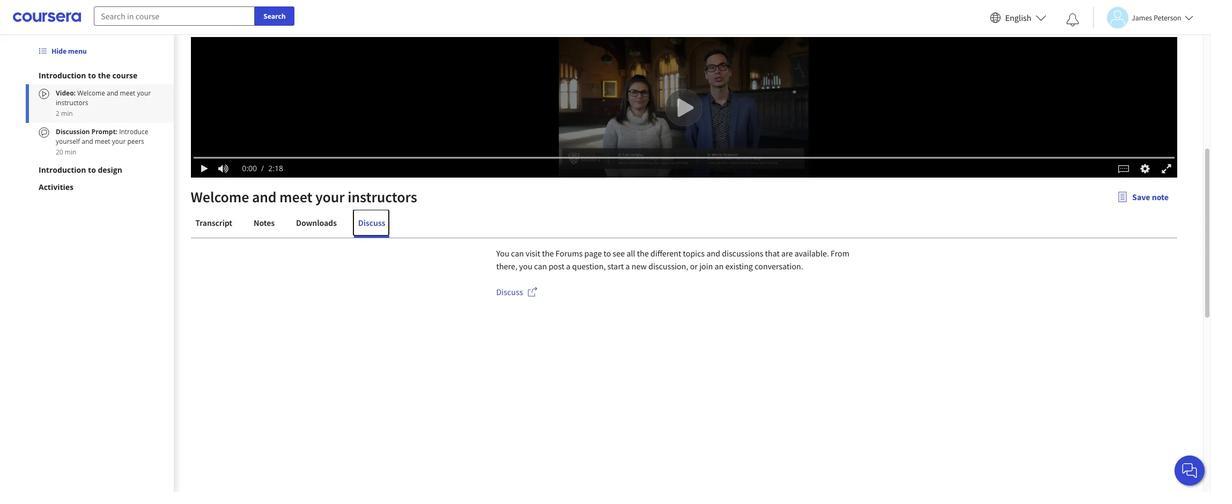 Task type: locate. For each thing, give the bounding box(es) containing it.
introduction up "video:"
[[39, 70, 86, 81]]

0 horizontal spatial meet
[[95, 137, 110, 146]]

0 horizontal spatial can
[[511, 248, 524, 259]]

design
[[98, 165, 122, 175]]

and up an
[[707, 248, 721, 259]]

different
[[651, 248, 682, 259]]

can
[[511, 248, 524, 259], [534, 261, 547, 272]]

2 min
[[56, 109, 73, 118]]

2 horizontal spatial the
[[637, 248, 649, 259]]

2 vertical spatial your
[[316, 187, 345, 207]]

the right the all
[[637, 248, 649, 259]]

1 vertical spatial your
[[112, 137, 126, 146]]

1 introduction from the top
[[39, 70, 86, 81]]

0 horizontal spatial your
[[112, 137, 126, 146]]

discuss
[[358, 217, 385, 228], [497, 287, 523, 297]]

welcome
[[77, 89, 105, 98], [191, 187, 249, 207]]

0 horizontal spatial discuss
[[358, 217, 385, 228]]

downloads
[[296, 217, 337, 228]]

2 vertical spatial meet
[[280, 187, 313, 207]]

0 horizontal spatial a
[[566, 261, 571, 272]]

introduction to design button
[[39, 165, 161, 175]]

0 horizontal spatial welcome and meet your instructors
[[56, 89, 151, 107]]

welcome and meet your instructors down introduction to the course dropdown button
[[56, 89, 151, 107]]

question,
[[573, 261, 606, 272]]

0 horizontal spatial instructors
[[56, 98, 88, 107]]

welcome and meet your instructors up downloads
[[191, 187, 417, 207]]

1 vertical spatial discuss
[[497, 287, 523, 297]]

1 vertical spatial can
[[534, 261, 547, 272]]

available.
[[795, 248, 830, 259]]

min right 2
[[61, 109, 73, 118]]

0 vertical spatial meet
[[120, 89, 135, 98]]

course
[[112, 70, 138, 81]]

1 vertical spatial min
[[65, 148, 76, 157]]

english button
[[987, 0, 1051, 35]]

meet down 'course'
[[120, 89, 135, 98]]

0 vertical spatial welcome
[[77, 89, 105, 98]]

1 a from the left
[[566, 261, 571, 272]]

the left 'course'
[[98, 70, 111, 81]]

introduction for introduction to the course
[[39, 70, 86, 81]]

to left design
[[88, 165, 96, 175]]

and
[[107, 89, 118, 98], [82, 137, 93, 146], [252, 187, 277, 207], [707, 248, 721, 259]]

save note button
[[1109, 184, 1178, 210]]

a
[[566, 261, 571, 272], [626, 261, 630, 272]]

2 horizontal spatial meet
[[280, 187, 313, 207]]

instructors up discuss button
[[348, 187, 417, 207]]

meet up downloads
[[280, 187, 313, 207]]

show notifications image
[[1067, 13, 1080, 26]]

0 vertical spatial your
[[137, 89, 151, 98]]

a left "new"
[[626, 261, 630, 272]]

0 horizontal spatial the
[[98, 70, 111, 81]]

play image
[[199, 164, 210, 173]]

min down yourself
[[65, 148, 76, 157]]

visit
[[526, 248, 541, 259]]

and down "discussion prompt:"
[[82, 137, 93, 146]]

1 horizontal spatial can
[[534, 261, 547, 272]]

search
[[264, 11, 286, 21]]

introduction
[[39, 70, 86, 81], [39, 165, 86, 175]]

introduction for introduction to design
[[39, 165, 86, 175]]

your up downloads button at left top
[[316, 187, 345, 207]]

20
[[56, 148, 63, 157]]

a right post
[[566, 261, 571, 272]]

and down introduction to the course dropdown button
[[107, 89, 118, 98]]

1 vertical spatial introduction
[[39, 165, 86, 175]]

2 minutes 18 seconds element
[[268, 163, 283, 173]]

and inside welcome and meet your instructors
[[107, 89, 118, 98]]

your
[[137, 89, 151, 98], [112, 137, 126, 146], [316, 187, 345, 207]]

discussion prompt:
[[56, 127, 119, 136]]

your left peers
[[112, 137, 126, 146]]

min
[[61, 109, 73, 118], [65, 148, 76, 157]]

to left 'course'
[[88, 70, 96, 81]]

welcome and meet your instructors
[[56, 89, 151, 107], [191, 187, 417, 207]]

1 vertical spatial instructors
[[348, 187, 417, 207]]

notes button
[[249, 210, 279, 236]]

transcript button
[[191, 210, 236, 236]]

activities
[[39, 182, 74, 192]]

discussion,
[[649, 261, 689, 272]]

1 horizontal spatial discuss
[[497, 287, 523, 297]]

hide menu
[[52, 46, 87, 56]]

1 vertical spatial to
[[88, 165, 96, 175]]

welcome down introduction to the course
[[77, 89, 105, 98]]

your inside introduce yourself and meet your peers
[[112, 137, 126, 146]]

and inside the you can visit the forums page to see all the different topics and discussions that are available. from there, you can post a question, start a new discussion, or join an existing conversation.
[[707, 248, 721, 259]]

existing
[[726, 261, 753, 272]]

0 vertical spatial min
[[61, 109, 73, 118]]

meet
[[120, 89, 135, 98], [95, 137, 110, 146], [280, 187, 313, 207]]

0 vertical spatial to
[[88, 70, 96, 81]]

downloads button
[[292, 210, 341, 236]]

that
[[765, 248, 780, 259]]

to left see
[[604, 248, 611, 259]]

0:00 / 2:18
[[242, 163, 283, 173]]

see
[[613, 248, 625, 259]]

2 introduction from the top
[[39, 165, 86, 175]]

yourself
[[56, 137, 80, 146]]

start
[[608, 261, 624, 272]]

james peterson
[[1132, 13, 1182, 22]]

0 vertical spatial introduction
[[39, 70, 86, 81]]

menu
[[68, 46, 87, 56]]

0 vertical spatial welcome and meet your instructors
[[56, 89, 151, 107]]

you
[[497, 248, 510, 259]]

1 horizontal spatial a
[[626, 261, 630, 272]]

english
[[1006, 12, 1032, 23]]

the
[[98, 70, 111, 81], [542, 248, 554, 259], [637, 248, 649, 259]]

your down 'course'
[[137, 89, 151, 98]]

to
[[88, 70, 96, 81], [88, 165, 96, 175], [604, 248, 611, 259]]

forums
[[556, 248, 583, 259]]

save note
[[1133, 192, 1169, 202]]

1 vertical spatial welcome and meet your instructors
[[191, 187, 417, 207]]

instructors
[[56, 98, 88, 107], [348, 187, 417, 207]]

2 vertical spatial to
[[604, 248, 611, 259]]

the right visit
[[542, 248, 554, 259]]

can right 'you'
[[534, 261, 547, 272]]

coursera image
[[13, 9, 81, 26]]

1 horizontal spatial welcome
[[191, 187, 249, 207]]

are
[[782, 248, 793, 259]]

introduction to the course button
[[39, 70, 161, 81]]

an
[[715, 261, 724, 272]]

welcome up the transcript in the top of the page
[[191, 187, 249, 207]]

0 vertical spatial discuss
[[358, 217, 385, 228]]

instructors down "video:"
[[56, 98, 88, 107]]

0 vertical spatial can
[[511, 248, 524, 259]]

can right "you"
[[511, 248, 524, 259]]

introduction down 20
[[39, 165, 86, 175]]

to for the
[[88, 70, 96, 81]]

/
[[261, 163, 264, 173]]

Search in course text field
[[94, 6, 255, 26]]

1 horizontal spatial welcome and meet your instructors
[[191, 187, 417, 207]]

1 vertical spatial meet
[[95, 137, 110, 146]]

meet down prompt:
[[95, 137, 110, 146]]

james
[[1132, 13, 1153, 22]]

join
[[700, 261, 713, 272]]

0 vertical spatial instructors
[[56, 98, 88, 107]]

and up notes at the left
[[252, 187, 277, 207]]



Task type: describe. For each thing, give the bounding box(es) containing it.
0 minutes 0 seconds element
[[242, 163, 257, 173]]

discussions
[[722, 248, 764, 259]]

peers
[[127, 137, 144, 146]]

you
[[519, 261, 533, 272]]

you can visit the forums page to see all the different topics and discussions that are available. from there, you can post a question, start a new discussion, or join an existing conversation.
[[497, 248, 850, 272]]

and inside introduce yourself and meet your peers
[[82, 137, 93, 146]]

hide menu button
[[34, 41, 91, 61]]

notes
[[253, 217, 274, 228]]

0:00
[[242, 163, 257, 173]]

prompt:
[[92, 127, 118, 136]]

to inside the you can visit the forums page to see all the different topics and discussions that are available. from there, you can post a question, start a new discussion, or join an existing conversation.
[[604, 248, 611, 259]]

introduction to design
[[39, 165, 122, 175]]

1 horizontal spatial meet
[[120, 89, 135, 98]]

the inside dropdown button
[[98, 70, 111, 81]]

2
[[56, 109, 60, 118]]

from
[[831, 248, 850, 259]]

james peterson button
[[1094, 7, 1194, 28]]

all
[[627, 248, 636, 259]]

min for 20 min
[[65, 148, 76, 157]]

there,
[[497, 261, 518, 272]]

search button
[[255, 6, 294, 26]]

discuss link
[[497, 287, 538, 299]]

or
[[690, 261, 698, 272]]

new
[[632, 261, 647, 272]]

discussion
[[56, 127, 90, 136]]

1 horizontal spatial your
[[137, 89, 151, 98]]

activities button
[[39, 182, 161, 193]]

2 a from the left
[[626, 261, 630, 272]]

save
[[1133, 192, 1151, 202]]

discuss button
[[354, 210, 389, 236]]

conversation.
[[755, 261, 804, 272]]

0 horizontal spatial welcome
[[77, 89, 105, 98]]

introduce
[[119, 127, 148, 136]]

related lecture content tabs tab list
[[191, 210, 1178, 238]]

discuss inside discuss button
[[358, 217, 385, 228]]

1 vertical spatial welcome
[[191, 187, 249, 207]]

note
[[1153, 192, 1169, 202]]

page
[[585, 248, 602, 259]]

post
[[549, 261, 565, 272]]

chat with us image
[[1182, 462, 1199, 479]]

meet inside introduce yourself and meet your peers
[[95, 137, 110, 146]]

topics
[[683, 248, 705, 259]]

2:18
[[268, 163, 283, 173]]

discuss inside discuss link
[[497, 287, 523, 297]]

introduce yourself and meet your peers
[[56, 127, 148, 146]]

transcript
[[195, 217, 232, 228]]

video:
[[56, 89, 77, 98]]

mute image
[[216, 163, 230, 174]]

1 horizontal spatial instructors
[[348, 187, 417, 207]]

min for 2 min
[[61, 109, 73, 118]]

20 min
[[56, 148, 76, 157]]

peterson
[[1154, 13, 1182, 22]]

full screen image
[[1160, 163, 1174, 174]]

introduction to the course
[[39, 70, 138, 81]]

to for design
[[88, 165, 96, 175]]

instructors inside welcome and meet your instructors
[[56, 98, 88, 107]]

1 horizontal spatial the
[[542, 248, 554, 259]]

hide
[[52, 46, 67, 56]]

2 horizontal spatial your
[[316, 187, 345, 207]]



Task type: vqa. For each thing, say whether or not it's contained in the screenshot.
Welcome
yes



